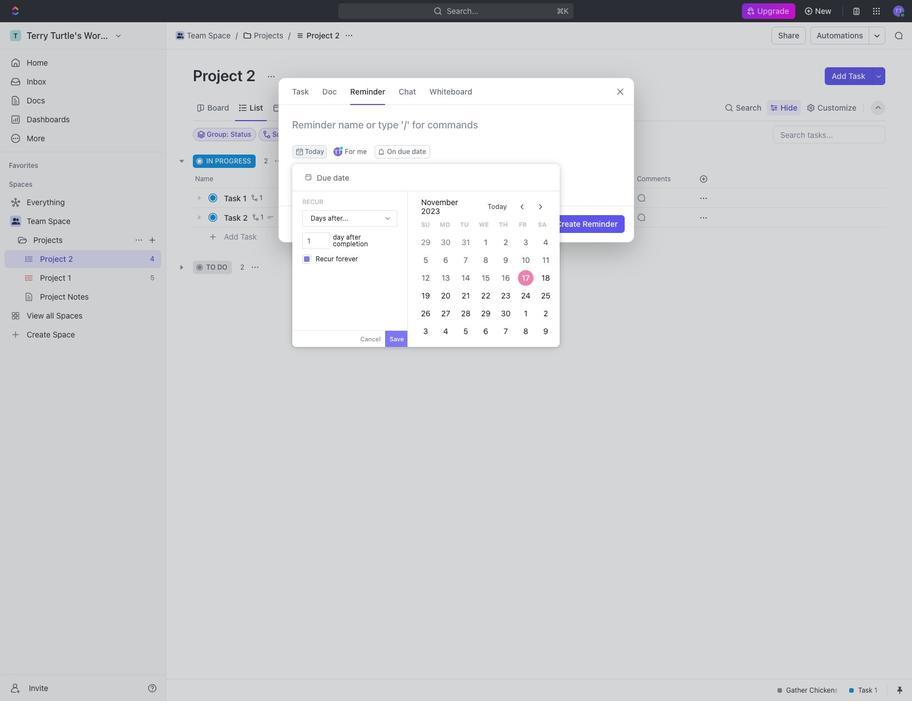 Task type: describe. For each thing, give the bounding box(es) containing it.
save
[[390, 335, 404, 342]]

mo
[[440, 221, 450, 228]]

board link
[[205, 100, 229, 115]]

home
[[27, 58, 48, 67]]

0 vertical spatial projects link
[[240, 29, 286, 42]]

automations button
[[811, 27, 869, 44]]

in progress
[[206, 157, 251, 165]]

28
[[461, 309, 470, 318]]

spaces
[[9, 180, 32, 188]]

2 / from the left
[[288, 31, 291, 40]]

list link
[[247, 100, 263, 115]]

create reminder button
[[550, 215, 625, 233]]

1 horizontal spatial projects
[[254, 31, 283, 40]]

calendar
[[284, 103, 317, 112]]

1 vertical spatial 9
[[543, 326, 548, 336]]

26
[[421, 309, 430, 318]]

0 horizontal spatial 3
[[423, 326, 428, 336]]

0 vertical spatial add task button
[[825, 67, 872, 85]]

1 horizontal spatial 30
[[501, 309, 511, 318]]

new
[[815, 6, 832, 16]]

upgrade
[[758, 6, 790, 16]]

today inside dropdown button
[[305, 147, 324, 156]]

team space link inside tree
[[27, 212, 159, 230]]

share
[[778, 31, 800, 40]]

search
[[736, 103, 762, 112]]

2023
[[421, 206, 440, 216]]

progress
[[215, 157, 251, 165]]

inbox link
[[4, 73, 161, 91]]

recur for recur forever
[[316, 255, 334, 263]]

dashboards
[[27, 115, 70, 124]]

0 vertical spatial add
[[832, 71, 847, 81]]

1 down 24 at the top right of page
[[524, 309, 528, 318]]

fr
[[519, 221, 527, 228]]

gantt link
[[375, 100, 398, 115]]

hide
[[781, 103, 798, 112]]

calendar link
[[281, 100, 317, 115]]

24
[[521, 291, 530, 300]]

docs link
[[4, 92, 161, 110]]

12
[[422, 273, 430, 282]]

november 2023
[[421, 197, 458, 216]]

⌘k
[[557, 6, 569, 16]]

search...
[[447, 6, 479, 16]]

whiteboard
[[430, 86, 472, 96]]

after...
[[328, 214, 348, 222]]

recur forever
[[316, 255, 358, 263]]

1 horizontal spatial project
[[307, 31, 333, 40]]

1 vertical spatial add task
[[299, 157, 328, 165]]

0 horizontal spatial project 2
[[193, 66, 259, 85]]

20
[[441, 291, 450, 300]]

21
[[462, 291, 470, 300]]

today button
[[481, 198, 514, 216]]

tu
[[460, 221, 469, 228]]

in
[[206, 157, 213, 165]]

0 horizontal spatial 6
[[443, 255, 448, 265]]

upgrade link
[[742, 3, 795, 19]]

0 vertical spatial 9
[[503, 255, 508, 265]]

16
[[502, 273, 510, 282]]

home link
[[4, 54, 161, 72]]

10
[[522, 255, 530, 265]]

27
[[441, 309, 450, 318]]

recur for recur
[[302, 198, 323, 205]]

1 button for 2
[[250, 212, 265, 223]]

november
[[421, 197, 458, 207]]

create reminder
[[556, 219, 618, 228]]

1 down we
[[484, 237, 488, 247]]

1 up task 2
[[243, 193, 247, 203]]

sa
[[538, 221, 547, 228]]

inbox
[[27, 77, 46, 86]]

doc
[[322, 86, 337, 96]]

18
[[542, 273, 550, 282]]

invite
[[29, 683, 48, 692]]

14
[[462, 273, 470, 282]]

projects link inside tree
[[33, 231, 130, 249]]

create
[[556, 219, 581, 228]]

1 horizontal spatial 8
[[523, 326, 528, 336]]

space inside tree
[[48, 216, 71, 226]]

13
[[442, 273, 450, 282]]

days after...
[[311, 214, 348, 222]]

23
[[501, 291, 510, 300]]

customize
[[818, 103, 857, 112]]

user group image inside "team space" "link"
[[177, 33, 184, 38]]

0 horizontal spatial 29
[[421, 237, 430, 247]]

docs
[[27, 96, 45, 105]]

11
[[542, 255, 549, 265]]

table
[[337, 103, 357, 112]]

1 horizontal spatial 3
[[523, 237, 528, 247]]

day
[[333, 233, 344, 241]]

project 2 inside project 2 link
[[307, 31, 340, 40]]

17
[[522, 273, 530, 282]]

1 horizontal spatial 5
[[463, 326, 468, 336]]

forever
[[336, 255, 358, 263]]

add task for the bottom the add task button
[[224, 232, 257, 241]]

31
[[462, 237, 470, 247]]

22
[[481, 291, 490, 300]]

share button
[[772, 27, 806, 44]]

favorites button
[[4, 159, 43, 172]]



Task type: locate. For each thing, give the bounding box(es) containing it.
1 vertical spatial 6
[[483, 326, 488, 336]]

0 horizontal spatial projects
[[33, 235, 63, 245]]

7 up the 14
[[464, 255, 468, 265]]

0 horizontal spatial space
[[48, 216, 71, 226]]

today inside button
[[488, 202, 507, 211]]

1 vertical spatial add task button
[[285, 155, 333, 168]]

1 vertical spatial 1 button
[[250, 212, 265, 223]]

0 vertical spatial project 2
[[307, 31, 340, 40]]

1 vertical spatial user group image
[[11, 218, 20, 225]]

Due date text field
[[317, 173, 409, 182]]

2 horizontal spatial add task
[[832, 71, 866, 81]]

cancel
[[360, 335, 381, 342]]

tree inside sidebar navigation
[[4, 193, 161, 344]]

0 horizontal spatial 4
[[443, 326, 448, 336]]

1 horizontal spatial today
[[488, 202, 507, 211]]

1 vertical spatial space
[[48, 216, 71, 226]]

task up calendar
[[292, 86, 309, 96]]

0 vertical spatial reminder
[[350, 86, 385, 96]]

0 horizontal spatial user group image
[[11, 218, 20, 225]]

1 vertical spatial 8
[[523, 326, 528, 336]]

add task button up customize
[[825, 67, 872, 85]]

add task up due date text box
[[299, 157, 328, 165]]

task up due date text box
[[313, 157, 328, 165]]

0 vertical spatial space
[[208, 31, 231, 40]]

task
[[849, 71, 866, 81], [292, 86, 309, 96], [313, 157, 328, 165], [224, 193, 241, 203], [224, 213, 241, 222], [240, 232, 257, 241]]

1 vertical spatial 30
[[501, 309, 511, 318]]

/
[[236, 31, 238, 40], [288, 31, 291, 40]]

29
[[421, 237, 430, 247], [481, 309, 490, 318]]

0 horizontal spatial projects link
[[33, 231, 130, 249]]

4
[[543, 237, 548, 247], [443, 326, 448, 336]]

0 vertical spatial 6
[[443, 255, 448, 265]]

add task for the add task button to the top
[[832, 71, 866, 81]]

1 vertical spatial 7
[[504, 326, 508, 336]]

0 vertical spatial projects
[[254, 31, 283, 40]]

7
[[464, 255, 468, 265], [504, 326, 508, 336]]

add task down task 2
[[224, 232, 257, 241]]

1 horizontal spatial /
[[288, 31, 291, 40]]

0 vertical spatial team space
[[187, 31, 231, 40]]

gantt
[[378, 103, 398, 112]]

9 down 25 at the top
[[543, 326, 548, 336]]

1 vertical spatial projects link
[[33, 231, 130, 249]]

user group image inside tree
[[11, 218, 20, 225]]

1 vertical spatial today
[[488, 202, 507, 211]]

add task button down task 2
[[219, 230, 261, 243]]

1 vertical spatial 3
[[423, 326, 428, 336]]

0 horizontal spatial project
[[193, 66, 243, 85]]

7 down 23
[[504, 326, 508, 336]]

1 vertical spatial projects
[[33, 235, 63, 245]]

0 vertical spatial add task
[[832, 71, 866, 81]]

3 down 26
[[423, 326, 428, 336]]

1 horizontal spatial 29
[[481, 309, 490, 318]]

19
[[422, 291, 430, 300]]

1 horizontal spatial projects link
[[240, 29, 286, 42]]

reminder button
[[350, 78, 385, 105]]

1 vertical spatial 29
[[481, 309, 490, 318]]

recur
[[302, 198, 323, 205], [316, 255, 334, 263]]

0 vertical spatial 4
[[543, 237, 548, 247]]

5 down "28"
[[463, 326, 468, 336]]

hide button
[[767, 100, 801, 115]]

2 horizontal spatial add
[[832, 71, 847, 81]]

0 horizontal spatial 30
[[441, 237, 451, 247]]

recur left forever
[[316, 255, 334, 263]]

1 horizontal spatial reminder
[[583, 219, 618, 228]]

1 vertical spatial reminder
[[583, 219, 618, 228]]

0 horizontal spatial reminder
[[350, 86, 385, 96]]

tree containing team space
[[4, 193, 161, 344]]

1 horizontal spatial 9
[[543, 326, 548, 336]]

None field
[[302, 232, 330, 249]]

0 vertical spatial team space link
[[173, 29, 233, 42]]

1 vertical spatial team
[[27, 216, 46, 226]]

1 horizontal spatial add
[[299, 157, 311, 165]]

completion
[[333, 240, 368, 248]]

0 horizontal spatial /
[[236, 31, 238, 40]]

30
[[441, 237, 451, 247], [501, 309, 511, 318]]

0 vertical spatial project
[[307, 31, 333, 40]]

6
[[443, 255, 448, 265], [483, 326, 488, 336]]

project
[[307, 31, 333, 40], [193, 66, 243, 85]]

30 down the mo at the top left of the page
[[441, 237, 451, 247]]

list
[[250, 103, 263, 112]]

su
[[421, 221, 430, 228]]

5
[[423, 255, 428, 265], [463, 326, 468, 336]]

0 vertical spatial 30
[[441, 237, 451, 247]]

2 horizontal spatial add task button
[[825, 67, 872, 85]]

1 horizontal spatial 6
[[483, 326, 488, 336]]

4 up 11
[[543, 237, 548, 247]]

search button
[[722, 100, 765, 115]]

8 up 15
[[483, 255, 488, 265]]

do
[[217, 263, 227, 271]]

chat
[[399, 86, 416, 96]]

1 right task 1
[[259, 193, 263, 202]]

0 vertical spatial team
[[187, 31, 206, 40]]

today up 'th'
[[488, 202, 507, 211]]

1 vertical spatial project 2
[[193, 66, 259, 85]]

days after... button
[[303, 211, 397, 226]]

projects inside sidebar navigation
[[33, 235, 63, 245]]

task down task 2
[[240, 232, 257, 241]]

1 horizontal spatial space
[[208, 31, 231, 40]]

assignees
[[463, 130, 496, 138]]

add task
[[832, 71, 866, 81], [299, 157, 328, 165], [224, 232, 257, 241]]

0 vertical spatial 8
[[483, 255, 488, 265]]

0 horizontal spatial team
[[27, 216, 46, 226]]

1 vertical spatial 4
[[443, 326, 448, 336]]

user group image
[[177, 33, 184, 38], [11, 218, 20, 225]]

1 horizontal spatial add task button
[[285, 155, 333, 168]]

0 horizontal spatial team space link
[[27, 212, 159, 230]]

team space inside tree
[[27, 216, 71, 226]]

task 2
[[224, 213, 248, 222]]

reminder up gantt link
[[350, 86, 385, 96]]

2 vertical spatial add task button
[[219, 230, 261, 243]]

favorites
[[9, 161, 38, 170]]

6 down 22 on the top of the page
[[483, 326, 488, 336]]

1 vertical spatial 5
[[463, 326, 468, 336]]

1 horizontal spatial team space
[[187, 31, 231, 40]]

0 vertical spatial today
[[305, 147, 324, 156]]

team space link
[[173, 29, 233, 42], [27, 212, 159, 230]]

0 horizontal spatial add
[[224, 232, 238, 241]]

0 vertical spatial recur
[[302, 198, 323, 205]]

1
[[243, 193, 247, 203], [259, 193, 263, 202], [260, 213, 264, 221], [484, 237, 488, 247], [524, 309, 528, 318]]

0 horizontal spatial 7
[[464, 255, 468, 265]]

1 vertical spatial add
[[299, 157, 311, 165]]

tree
[[4, 193, 161, 344]]

assignees button
[[449, 128, 501, 141]]

15
[[482, 273, 490, 282]]

day after completion
[[333, 233, 368, 248]]

new button
[[800, 2, 838, 20]]

3
[[523, 237, 528, 247], [423, 326, 428, 336]]

1 horizontal spatial project 2
[[307, 31, 340, 40]]

dashboards link
[[4, 111, 161, 128]]

1 vertical spatial team space link
[[27, 212, 159, 230]]

9
[[503, 255, 508, 265], [543, 326, 548, 336]]

1 horizontal spatial team space link
[[173, 29, 233, 42]]

task up task 2
[[224, 193, 241, 203]]

0 horizontal spatial 5
[[423, 255, 428, 265]]

1 button right task 2
[[250, 212, 265, 223]]

add task button
[[825, 67, 872, 85], [285, 155, 333, 168], [219, 230, 261, 243]]

30 down 23
[[501, 309, 511, 318]]

days
[[311, 214, 326, 222]]

th
[[499, 221, 508, 228]]

5 up the 12
[[423, 255, 428, 265]]

after
[[346, 233, 361, 241]]

projects
[[254, 31, 283, 40], [33, 235, 63, 245]]

team inside tree
[[27, 216, 46, 226]]

table link
[[335, 100, 357, 115]]

1 button for 1
[[249, 192, 264, 203]]

task up customize
[[849, 71, 866, 81]]

reminder inside button
[[583, 219, 618, 228]]

0 horizontal spatial today
[[305, 147, 324, 156]]

dialog containing task
[[278, 78, 634, 242]]

1 vertical spatial team space
[[27, 216, 71, 226]]

9 up "16"
[[503, 255, 508, 265]]

customize button
[[803, 100, 860, 115]]

task 1
[[224, 193, 247, 203]]

dialog
[[278, 78, 634, 242]]

29 down the su
[[421, 237, 430, 247]]

0 vertical spatial 1 button
[[249, 192, 264, 203]]

add task up customize
[[832, 71, 866, 81]]

add
[[832, 71, 847, 81], [299, 157, 311, 165], [224, 232, 238, 241]]

0 vertical spatial user group image
[[177, 33, 184, 38]]

team
[[187, 31, 206, 40], [27, 216, 46, 226]]

add down task 2
[[224, 232, 238, 241]]

whiteboard button
[[430, 78, 472, 105]]

Search tasks... text field
[[774, 126, 885, 143]]

sidebar navigation
[[0, 22, 166, 701]]

0 vertical spatial 7
[[464, 255, 468, 265]]

task button
[[292, 78, 309, 105]]

doc button
[[322, 78, 337, 105]]

add up customize
[[832, 71, 847, 81]]

8 down 24 at the top right of page
[[523, 326, 528, 336]]

0 vertical spatial 5
[[423, 255, 428, 265]]

add down calendar 'link'
[[299, 157, 311, 165]]

1 button
[[249, 192, 264, 203], [250, 212, 265, 223]]

1 horizontal spatial user group image
[[177, 33, 184, 38]]

reminder right create
[[583, 219, 618, 228]]

0 vertical spatial 29
[[421, 237, 430, 247]]

projects link
[[240, 29, 286, 42], [33, 231, 130, 249]]

2 vertical spatial add task
[[224, 232, 257, 241]]

0 horizontal spatial 8
[[483, 255, 488, 265]]

29 down 22 on the top of the page
[[481, 309, 490, 318]]

1 horizontal spatial add task
[[299, 157, 328, 165]]

recur up days
[[302, 198, 323, 205]]

we
[[479, 221, 489, 228]]

2
[[335, 31, 340, 40], [246, 66, 256, 85], [264, 157, 268, 165], [243, 213, 248, 222], [503, 237, 508, 247], [240, 263, 244, 271], [543, 309, 548, 318]]

2 vertical spatial add
[[224, 232, 238, 241]]

chat button
[[399, 78, 416, 105]]

automations
[[817, 31, 863, 40]]

25
[[541, 291, 550, 300]]

1 / from the left
[[236, 31, 238, 40]]

project 2 link
[[293, 29, 342, 42]]

today
[[305, 147, 324, 156], [488, 202, 507, 211]]

space
[[208, 31, 231, 40], [48, 216, 71, 226]]

1 horizontal spatial 4
[[543, 237, 548, 247]]

1 vertical spatial project
[[193, 66, 243, 85]]

today button
[[292, 145, 327, 158]]

task down task 1
[[224, 213, 241, 222]]

add task button down calendar 'link'
[[285, 155, 333, 168]]

0 horizontal spatial team space
[[27, 216, 71, 226]]

6 up 13
[[443, 255, 448, 265]]

4 down 27
[[443, 326, 448, 336]]

3 up 10
[[523, 237, 528, 247]]

to
[[206, 263, 216, 271]]

to do
[[206, 263, 227, 271]]

today down calendar
[[305, 147, 324, 156]]

board
[[207, 103, 229, 112]]

1 button right task 1
[[249, 192, 264, 203]]

1 horizontal spatial team
[[187, 31, 206, 40]]

0 horizontal spatial add task button
[[219, 230, 261, 243]]

1 horizontal spatial 7
[[504, 326, 508, 336]]

1 right task 2
[[260, 213, 264, 221]]

Reminder na﻿me or type '/' for commands text field
[[279, 118, 633, 145]]

0 vertical spatial 3
[[523, 237, 528, 247]]



Task type: vqa. For each thing, say whether or not it's contained in the screenshot.
THE "30"
yes



